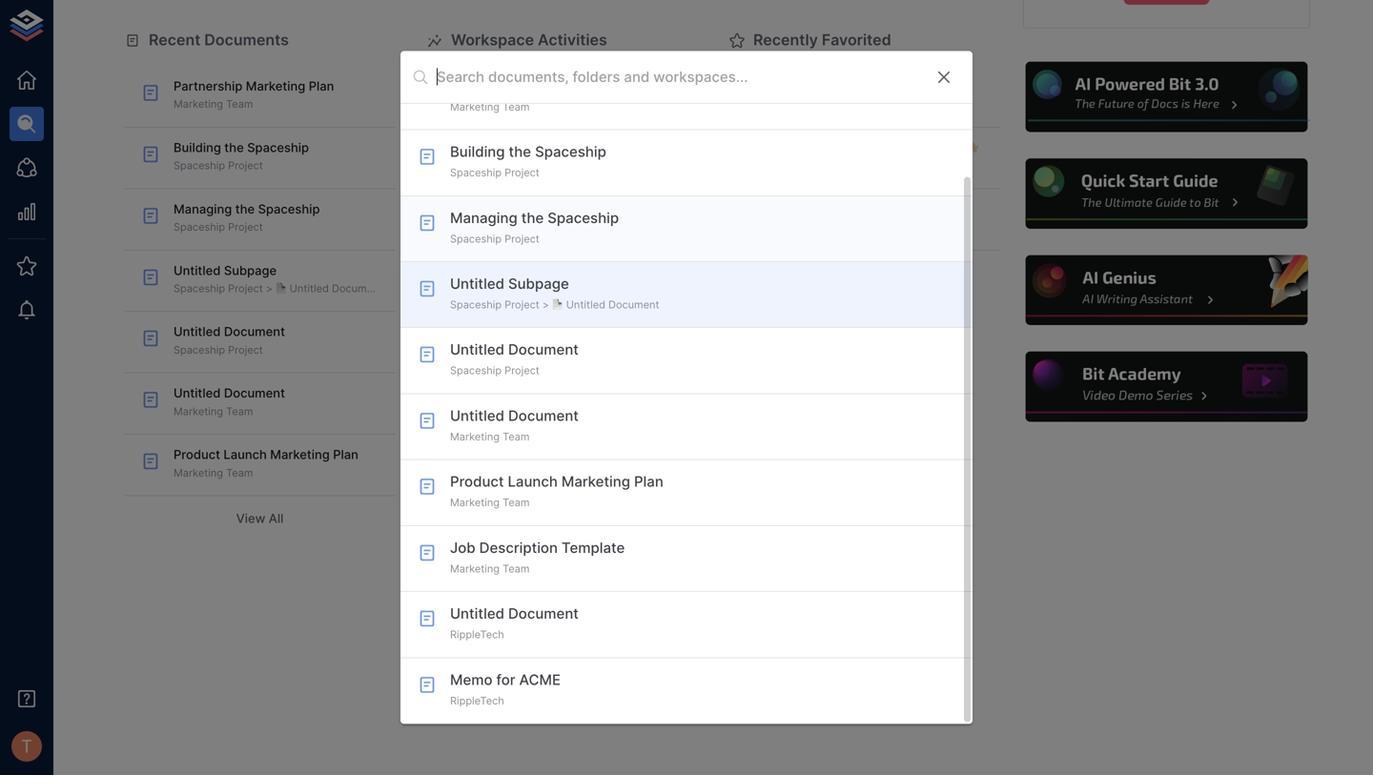 Task type: describe. For each thing, give the bounding box(es) containing it.
view all for view all 'button' to the top
[[841, 265, 888, 280]]

subpage inside dialog
[[508, 275, 569, 292]]

0 vertical spatial view all button
[[729, 258, 1000, 288]]

view for the bottommost view all 'button'
[[236, 511, 265, 526]]

tim for 04:27 pm tim burton updated workspace .
[[468, 412, 489, 425]]

project inside spaceship project link
[[833, 98, 868, 110]]

untitled subpage spaceship project > 📄 untitled document inside dialog
[[450, 275, 659, 311]]

job
[[450, 539, 476, 557]]

untitled inside 01:13 pm tim burton created untitled subpage subpage .
[[577, 130, 622, 144]]

1 help image from the top
[[1023, 59, 1311, 135]]

created for 01:36 pm tim burton created project 2024 workspace .
[[533, 302, 574, 315]]

subpage inside 01:13 pm tim burton created untitled subpage subpage .
[[624, 130, 674, 144]]

Search documents, folders and workspaces... text field
[[437, 62, 919, 92]]

activities
[[538, 31, 607, 49]]

2024
[[620, 302, 649, 315]]

managing inside dialog
[[450, 209, 518, 226]]

dec for dec 05, 2023
[[438, 185, 461, 200]]

updated for 01:36 pm tim burton created project 2024 workspace .
[[533, 240, 578, 253]]

workspace inside 04:27 pm tim burton updated workspace .
[[468, 428, 527, 441]]

updated for 03:44 pm tim burton created untitled document document .
[[533, 412, 578, 425]]

managing the spaceship spaceship project inside dialog
[[450, 209, 619, 245]]

document inside 03:44 pm tim burton created untitled document document .
[[624, 473, 682, 487]]

recent documents
[[149, 31, 289, 49]]

03:44
[[468, 459, 498, 471]]

0 horizontal spatial building
[[174, 140, 221, 155]]

4 help image from the top
[[1023, 349, 1311, 425]]

workspace inside '01:36 pm tim burton created project 2024 workspace .'
[[468, 318, 527, 331]]

burton for 03:21 pm tim burton created untitled document document .
[[492, 645, 530, 659]]

untitled inside 03:21 pm tim burton created untitled document document .
[[577, 645, 622, 659]]

favorited
[[822, 31, 892, 49]]

t
[[21, 736, 32, 757]]

28,
[[465, 528, 483, 543]]

recent
[[149, 31, 201, 49]]

01:36 pm tim burton created project 2024 workspace .
[[468, 287, 649, 331]]

launch inside dialog
[[508, 473, 558, 490]]

rippletech inside 'memo for acme rippletech'
[[450, 695, 504, 707]]

documents
[[204, 31, 289, 49]]

spaceship project link
[[729, 66, 1000, 128]]

dec for dec 04, 2023
[[438, 357, 461, 371]]

workspace inside 03:22 pm tim burton updated project 4 workspace .
[[468, 599, 527, 613]]

2023 for dec 04, 2023
[[487, 357, 518, 371]]

3 help image from the top
[[1023, 253, 1311, 328]]

view for view all 'button' to the top
[[841, 265, 870, 280]]

today
[[438, 75, 474, 90]]

recently
[[753, 31, 818, 49]]

04:27 pm tim burton updated workspace .
[[468, 397, 581, 441]]

team inside job description template marketing team
[[503, 563, 530, 575]]

dec 04, 2023
[[438, 357, 518, 371]]

tim for 01:13 pm tim burton created untitled subpage subpage .
[[468, 130, 489, 144]]

untitled document marketing team inside dialog
[[450, 407, 579, 443]]

03:21 pm tim burton created untitled document document .
[[468, 631, 682, 675]]

0 horizontal spatial untitled document marketing team
[[174, 386, 285, 418]]

spaceship project
[[778, 98, 868, 110]]

untitled document spaceship project inside dialog
[[450, 341, 579, 377]]

created for 03:21 pm tim burton created untitled document document .
[[533, 645, 574, 659]]

0 horizontal spatial untitled subpage spaceship project > 📄 untitled document
[[174, 263, 383, 295]]

. for 01:13 pm tim burton created untitled subpage subpage .
[[515, 146, 518, 160]]

building the spaceship spaceship project inside dialog
[[450, 143, 607, 179]]

subpage
[[468, 146, 515, 160]]

burton for 01:13 pm tim burton created untitled subpage subpage .
[[492, 130, 530, 144]]

view all for the bottommost view all 'button'
[[236, 511, 284, 526]]

document inside 'untitled document rippletech'
[[508, 605, 579, 623]]

pm for 01:13 pm tim burton created untitled subpage subpage .
[[497, 115, 513, 128]]

0 horizontal spatial building the spaceship spaceship project
[[174, 140, 309, 172]]

tim for 03:21 pm tim burton created untitled document document .
[[468, 645, 489, 659]]

. inside 01:51 pm tim burton updated workspace .
[[527, 256, 530, 270]]

1 vertical spatial view all button
[[124, 504, 396, 533]]

project inside 03:22 pm tim burton updated project 4 workspace .
[[581, 583, 620, 597]]

job description template marketing team
[[450, 539, 625, 575]]

project 4 link
[[581, 583, 631, 597]]

0 vertical spatial 📄
[[276, 282, 287, 295]]

0 horizontal spatial untitled document spaceship project
[[174, 325, 285, 356]]

acme
[[519, 671, 561, 689]]

04:27
[[468, 397, 497, 409]]

partnership
[[174, 79, 243, 93]]

nov
[[438, 528, 461, 543]]

rippletech inside 'untitled document rippletech'
[[450, 629, 504, 641]]

all for view all 'button' to the top
[[873, 265, 888, 280]]

document for workspace
[[468, 661, 523, 675]]

workspace
[[451, 31, 534, 49]]

workspace activities
[[451, 31, 607, 49]]

2023 for dec 05, 2023
[[486, 185, 518, 200]]

document for .
[[468, 490, 523, 503]]

pm for 03:21 pm tim burton created untitled document document .
[[499, 631, 515, 643]]



Task type: vqa. For each thing, say whether or not it's contained in the screenshot.


Task type: locate. For each thing, give the bounding box(es) containing it.
created for 03:44 pm tim burton created untitled document document .
[[533, 473, 574, 487]]

description
[[479, 539, 558, 557]]

1 vertical spatial rippletech
[[450, 695, 504, 707]]

. inside 04:27 pm tim burton updated workspace .
[[527, 428, 530, 441]]

4 workspace from the top
[[468, 599, 527, 613]]

marketing inside job description template marketing team
[[450, 563, 500, 575]]

burton for 03:22 pm tim burton updated project 4 workspace .
[[492, 583, 530, 597]]

burton for 03:44 pm tim burton created untitled document document .
[[492, 473, 530, 487]]

burton down 01:36
[[492, 302, 530, 315]]

1 vertical spatial view all
[[236, 511, 284, 526]]

. right for at the bottom of page
[[523, 661, 526, 675]]

. down marketing team
[[515, 146, 518, 160]]

burton for 01:36 pm tim burton created project 2024 workspace .
[[492, 302, 530, 315]]

tim for 03:44 pm tim burton created untitled document document .
[[468, 473, 489, 487]]

7 tim from the top
[[468, 645, 489, 659]]

document down 03:21
[[468, 661, 523, 675]]

team
[[226, 98, 253, 110], [503, 100, 530, 113], [226, 405, 253, 418], [503, 431, 530, 443], [226, 467, 253, 479], [503, 497, 530, 509], [503, 563, 530, 575]]

pm for 03:44 pm tim burton created untitled document document .
[[501, 459, 517, 471]]

1 vertical spatial product
[[450, 473, 504, 490]]

0 vertical spatial document
[[468, 490, 523, 503]]

building inside dialog
[[450, 143, 505, 160]]

the
[[224, 140, 244, 155], [509, 143, 531, 160], [235, 202, 255, 216], [521, 209, 544, 226]]

burton inside 04:27 pm tim burton updated workspace .
[[492, 412, 530, 425]]

burton for 04:27 pm tim burton updated workspace .
[[492, 412, 530, 425]]

document down 03:44
[[468, 490, 523, 503]]

1 horizontal spatial view all
[[841, 265, 888, 280]]

untitled document link for 4
[[577, 645, 682, 659]]

untitled document link
[[577, 473, 682, 487], [577, 645, 682, 659]]

04,
[[464, 357, 484, 371]]

2 horizontal spatial subpage
[[624, 130, 674, 144]]

. down 01:51 pm tim burton updated workspace .
[[527, 318, 530, 331]]

dec
[[438, 185, 461, 200], [438, 357, 461, 371]]

subpage
[[624, 130, 674, 144], [224, 263, 277, 278], [508, 275, 569, 292]]

untitled document rippletech
[[450, 605, 579, 641]]

7 burton from the top
[[492, 645, 530, 659]]

nov 28, 2023
[[438, 528, 518, 543]]

2023 right 28,
[[486, 528, 518, 543]]

03:22
[[468, 569, 497, 581]]

0 horizontal spatial view all
[[236, 511, 284, 526]]

partnership marketing plan marketing team
[[174, 79, 334, 110]]

untitled
[[577, 130, 622, 144], [174, 263, 221, 278], [450, 275, 505, 292], [290, 282, 329, 295], [566, 299, 606, 311], [174, 325, 221, 339], [450, 341, 505, 358], [174, 386, 221, 401], [450, 407, 505, 424], [577, 473, 622, 487], [450, 605, 505, 623], [577, 645, 622, 659]]

updated
[[533, 240, 578, 253], [533, 412, 578, 425], [533, 583, 578, 597]]

rippletech
[[450, 629, 504, 641], [450, 695, 504, 707]]

view all
[[841, 265, 888, 280], [236, 511, 284, 526]]

2023 right 05,
[[486, 185, 518, 200]]

0 vertical spatial updated
[[533, 240, 578, 253]]

tim inside 03:22 pm tim burton updated project 4 workspace .
[[468, 583, 489, 597]]

. up 03:44 pm tim burton created untitled document document .
[[527, 428, 530, 441]]

updated inside 03:22 pm tim burton updated project 4 workspace .
[[533, 583, 578, 597]]

0 horizontal spatial product launch marketing plan marketing team
[[174, 447, 359, 479]]

updated down job description template marketing team
[[533, 583, 578, 597]]

1 burton from the top
[[492, 130, 530, 144]]

2 vertical spatial plan
[[634, 473, 664, 490]]

pm inside 03:21 pm tim burton created untitled document document .
[[499, 631, 515, 643]]

. for 03:21 pm tim burton created untitled document document .
[[523, 661, 526, 675]]

tim down 01:51
[[468, 240, 489, 253]]

2 help image from the top
[[1023, 156, 1311, 232]]

template
[[562, 539, 625, 557]]

1 horizontal spatial launch
[[508, 473, 558, 490]]

workspace up 01:36
[[468, 256, 527, 270]]

untitled document link up template
[[577, 473, 682, 487]]

all for the bottommost view all 'button'
[[269, 511, 284, 526]]

2 untitled document link from the top
[[577, 645, 682, 659]]

pm right 04:27
[[500, 397, 516, 409]]

03:44 pm tim burton created untitled document document .
[[468, 459, 682, 503]]

document inside 03:21 pm tim burton created untitled document document .
[[624, 645, 682, 659]]

4
[[623, 583, 631, 597]]

burton up for at the bottom of page
[[492, 645, 530, 659]]

tim down 03:44
[[468, 473, 489, 487]]

tim inside 03:21 pm tim burton created untitled document document .
[[468, 645, 489, 659]]

dec left 04,
[[438, 357, 461, 371]]

2 vertical spatial 2023
[[486, 528, 518, 543]]

pm for 03:22 pm tim burton updated project 4 workspace .
[[500, 569, 516, 581]]

1 vertical spatial view
[[236, 511, 265, 526]]

plan
[[309, 79, 334, 93], [333, 447, 359, 462], [634, 473, 664, 490]]

2023 for nov 28, 2023
[[486, 528, 518, 543]]

project
[[833, 98, 868, 110], [228, 159, 263, 172], [505, 166, 540, 179], [228, 221, 263, 233], [505, 232, 540, 245], [228, 282, 263, 295], [505, 299, 540, 311], [577, 302, 617, 315], [228, 344, 263, 356], [505, 365, 540, 377], [581, 583, 620, 597]]

dialog
[[401, 24, 973, 725]]

1 vertical spatial document
[[468, 661, 523, 675]]

pm right 01:36
[[499, 287, 515, 299]]

pm right 03:21
[[499, 631, 515, 643]]

pm down marketing team
[[497, 115, 513, 128]]

. for 01:36 pm tim burton created project 2024 workspace .
[[527, 318, 530, 331]]

3 workspace from the top
[[468, 428, 527, 441]]

building the spaceship spaceship project up dec 05, 2023
[[450, 143, 607, 179]]

plan inside dialog
[[634, 473, 664, 490]]

1 vertical spatial launch
[[508, 473, 558, 490]]

0 horizontal spatial subpage
[[224, 263, 277, 278]]

pm for 01:51 pm tim burton updated workspace .
[[497, 225, 513, 237]]

created inside 03:21 pm tim burton created untitled document document .
[[533, 645, 574, 659]]

dec 05, 2023
[[438, 185, 518, 200]]

project inside '01:36 pm tim burton created project 2024 workspace .'
[[577, 302, 617, 315]]

building down partnership
[[174, 140, 221, 155]]

memo
[[450, 671, 493, 689]]

1 horizontal spatial untitled document marketing team
[[450, 407, 579, 443]]

1 vertical spatial plan
[[333, 447, 359, 462]]

. up '01:36 pm tim burton created project 2024 workspace .'
[[527, 256, 530, 270]]

updated for 03:21 pm tim burton created untitled document document .
[[533, 583, 578, 597]]

0 horizontal spatial product
[[174, 447, 220, 462]]

1 horizontal spatial building
[[450, 143, 505, 160]]

plan inside partnership marketing plan marketing team
[[309, 79, 334, 93]]

view
[[841, 265, 870, 280], [236, 511, 265, 526]]

📄 inside dialog
[[552, 299, 563, 311]]

pm for 01:36 pm tim burton created project 2024 workspace .
[[499, 287, 515, 299]]

tim for 01:51 pm tim burton updated workspace .
[[468, 240, 489, 253]]

2 dec from the top
[[438, 357, 461, 371]]

📄
[[276, 282, 287, 295], [552, 299, 563, 311]]

. inside '01:36 pm tim burton created project 2024 workspace .'
[[527, 318, 530, 331]]

tim inside '01:36 pm tim burton created project 2024 workspace .'
[[468, 302, 489, 315]]

created inside '01:36 pm tim burton created project 2024 workspace .'
[[533, 302, 574, 315]]

1 horizontal spatial product
[[450, 473, 504, 490]]

updated up '01:36 pm tim burton created project 2024 workspace .'
[[533, 240, 578, 253]]

marketing team
[[450, 100, 530, 113]]

untitled subpage link
[[577, 130, 674, 144]]

building down 01:13 in the left top of the page
[[450, 143, 505, 160]]

tim down 03:21
[[468, 645, 489, 659]]

untitled document link down 4
[[577, 645, 682, 659]]

01:36
[[468, 287, 496, 299]]

tim inside 01:13 pm tim burton created untitled subpage subpage .
[[468, 130, 489, 144]]

0 vertical spatial plan
[[309, 79, 334, 93]]

2 created from the top
[[533, 302, 574, 315]]

01:13
[[468, 115, 494, 128]]

0 horizontal spatial all
[[269, 511, 284, 526]]

0 horizontal spatial >
[[266, 282, 273, 295]]

managing
[[174, 202, 232, 216], [450, 209, 518, 226]]

burton inside 03:21 pm tim burton created untitled document document .
[[492, 645, 530, 659]]

2023 right 04,
[[487, 357, 518, 371]]

1 horizontal spatial >
[[543, 299, 549, 311]]

memo for acme rippletech
[[450, 671, 561, 707]]

document inside 03:44 pm tim burton created untitled document document .
[[468, 490, 523, 503]]

updated inside 04:27 pm tim burton updated workspace .
[[533, 412, 578, 425]]

workspace up 03:44
[[468, 428, 527, 441]]

pm inside 01:13 pm tim burton created untitled subpage subpage .
[[497, 115, 513, 128]]

0 horizontal spatial managing the spaceship spaceship project
[[174, 202, 320, 233]]

building the spaceship spaceship project down partnership marketing plan marketing team in the top left of the page
[[174, 140, 309, 172]]

product
[[174, 447, 220, 462], [450, 473, 504, 490]]

created for 01:13 pm tim burton created untitled subpage subpage .
[[533, 130, 574, 144]]

burton down 03:44
[[492, 473, 530, 487]]

1 vertical spatial dec
[[438, 357, 461, 371]]

pm inside 01:51 pm tim burton updated workspace .
[[497, 225, 513, 237]]

1 horizontal spatial subpage
[[508, 275, 569, 292]]

tim down 01:13 in the left top of the page
[[468, 130, 489, 144]]

product inside dialog
[[450, 473, 504, 490]]

burton inside 01:13 pm tim burton created untitled subpage subpage .
[[492, 130, 530, 144]]

recently favorited
[[753, 31, 892, 49]]

burton down 04:27
[[492, 412, 530, 425]]

3 updated from the top
[[533, 583, 578, 597]]

1 workspace from the top
[[468, 256, 527, 270]]

1 horizontal spatial untitled subpage spaceship project > 📄 untitled document
[[450, 275, 659, 311]]

1 vertical spatial 📄
[[552, 299, 563, 311]]

2 workspace from the top
[[468, 318, 527, 331]]

document inside 03:21 pm tim burton created untitled document document .
[[468, 661, 523, 675]]

created left the "project 2024" link
[[533, 302, 574, 315]]

document
[[468, 490, 523, 503], [468, 661, 523, 675]]

tim down 04:27
[[468, 412, 489, 425]]

burton inside 01:51 pm tim burton updated workspace .
[[492, 240, 530, 253]]

created left untitled subpage link
[[533, 130, 574, 144]]

pm inside 04:27 pm tim burton updated workspace .
[[500, 397, 516, 409]]

pm right 03:44
[[501, 459, 517, 471]]

0 vertical spatial >
[[266, 282, 273, 295]]

0 horizontal spatial view
[[236, 511, 265, 526]]

tim
[[468, 130, 489, 144], [468, 240, 489, 253], [468, 302, 489, 315], [468, 412, 489, 425], [468, 473, 489, 487], [468, 583, 489, 597], [468, 645, 489, 659]]

burton for 01:51 pm tim burton updated workspace .
[[492, 240, 530, 253]]

pm inside '01:36 pm tim burton created project 2024 workspace .'
[[499, 287, 515, 299]]

. up the "description"
[[523, 490, 526, 503]]

burton
[[492, 130, 530, 144], [492, 240, 530, 253], [492, 302, 530, 315], [492, 412, 530, 425], [492, 473, 530, 487], [492, 583, 530, 597], [492, 645, 530, 659]]

team inside partnership marketing plan marketing team
[[226, 98, 253, 110]]

building the spaceship spaceship project
[[174, 140, 309, 172], [450, 143, 607, 179]]

1 horizontal spatial managing
[[450, 209, 518, 226]]

untitled document link for .
[[577, 473, 682, 487]]

product launch marketing plan marketing team
[[174, 447, 359, 479], [450, 473, 664, 509]]

burton inside '01:36 pm tim burton created project 2024 workspace .'
[[492, 302, 530, 315]]

1 vertical spatial all
[[269, 511, 284, 526]]

untitled inside 03:44 pm tim burton created untitled document document .
[[577, 473, 622, 487]]

building
[[174, 140, 221, 155], [450, 143, 505, 160]]

1 horizontal spatial view
[[841, 265, 870, 280]]

updated up 03:44 pm tim burton created untitled document document .
[[533, 412, 578, 425]]

pm for 04:27 pm tim burton updated workspace .
[[500, 397, 516, 409]]

01:51
[[468, 225, 494, 237]]

1 horizontal spatial 📄
[[552, 299, 563, 311]]

. inside 03:22 pm tim burton updated project 4 workspace .
[[527, 599, 530, 613]]

dec left 05,
[[438, 185, 461, 200]]

0 vertical spatial 2023
[[486, 185, 518, 200]]

untitled document spaceship project
[[174, 325, 285, 356], [450, 341, 579, 377]]

1 horizontal spatial all
[[873, 265, 888, 280]]

6 tim from the top
[[468, 583, 489, 597]]

burton inside 03:22 pm tim burton updated project 4 workspace .
[[492, 583, 530, 597]]

1 document from the top
[[468, 490, 523, 503]]

05,
[[464, 185, 483, 200]]

tim inside 03:44 pm tim burton created untitled document document .
[[468, 473, 489, 487]]

marketing
[[246, 79, 305, 93], [174, 98, 223, 110], [450, 100, 500, 113], [174, 405, 223, 418], [450, 431, 500, 443], [270, 447, 330, 462], [174, 467, 223, 479], [562, 473, 630, 490], [450, 497, 500, 509], [450, 563, 500, 575]]

burton inside 03:44 pm tim burton created untitled document document .
[[492, 473, 530, 487]]

. for 03:44 pm tim burton created untitled document document .
[[523, 490, 526, 503]]

view all button
[[729, 258, 1000, 288], [124, 504, 396, 533]]

for
[[496, 671, 516, 689]]

0 vertical spatial view all
[[841, 265, 888, 280]]

created inside 01:13 pm tim burton created untitled subpage subpage .
[[533, 130, 574, 144]]

01:51 pm tim burton updated workspace .
[[468, 225, 581, 270]]

2023
[[486, 185, 518, 200], [487, 357, 518, 371], [486, 528, 518, 543]]

workspace up 03:21
[[468, 599, 527, 613]]

. inside 03:21 pm tim burton created untitled document document .
[[523, 661, 526, 675]]

4 tim from the top
[[468, 412, 489, 425]]

3 created from the top
[[533, 473, 574, 487]]

5 burton from the top
[[492, 473, 530, 487]]

0 vertical spatial product
[[174, 447, 220, 462]]

1 vertical spatial untitled document link
[[577, 645, 682, 659]]

document
[[332, 282, 383, 295], [609, 299, 659, 311], [224, 325, 285, 339], [508, 341, 579, 358], [224, 386, 285, 401], [508, 407, 579, 424], [624, 473, 682, 487], [508, 605, 579, 623], [624, 645, 682, 659]]

pm inside 03:44 pm tim burton created untitled document document .
[[501, 459, 517, 471]]

0 vertical spatial untitled document link
[[577, 473, 682, 487]]

0 horizontal spatial launch
[[224, 447, 267, 462]]

2 tim from the top
[[468, 240, 489, 253]]

tim down 01:36
[[468, 302, 489, 315]]

pm right 01:51
[[497, 225, 513, 237]]

0 vertical spatial launch
[[224, 447, 267, 462]]

1 vertical spatial 2023
[[487, 357, 518, 371]]

workspace inside 01:51 pm tim burton updated workspace .
[[468, 256, 527, 270]]

4 burton from the top
[[492, 412, 530, 425]]

help image
[[1023, 59, 1311, 135], [1023, 156, 1311, 232], [1023, 253, 1311, 328], [1023, 349, 1311, 425]]

1 horizontal spatial view all button
[[729, 258, 1000, 288]]

0 vertical spatial rippletech
[[450, 629, 504, 641]]

2 vertical spatial updated
[[533, 583, 578, 597]]

created down 04:27 pm tim burton updated workspace .
[[533, 473, 574, 487]]

created inside 03:44 pm tim burton created untitled document document .
[[533, 473, 574, 487]]

1 horizontal spatial managing the spaceship spaceship project
[[450, 209, 619, 245]]

0 vertical spatial all
[[873, 265, 888, 280]]

1 horizontal spatial product launch marketing plan marketing team
[[450, 473, 664, 509]]

4 created from the top
[[533, 645, 574, 659]]

.
[[515, 146, 518, 160], [527, 256, 530, 270], [527, 318, 530, 331], [527, 428, 530, 441], [523, 490, 526, 503], [527, 599, 530, 613], [523, 661, 526, 675]]

workspace down 01:36
[[468, 318, 527, 331]]

rippletech down memo
[[450, 695, 504, 707]]

1 horizontal spatial building the spaceship spaceship project
[[450, 143, 607, 179]]

spaceship
[[778, 98, 830, 110], [247, 140, 309, 155], [535, 143, 607, 160], [174, 159, 225, 172], [450, 166, 502, 179], [258, 202, 320, 216], [548, 209, 619, 226], [174, 221, 225, 233], [450, 232, 502, 245], [174, 282, 225, 295], [450, 299, 502, 311], [174, 344, 225, 356], [450, 365, 502, 377]]

1 updated from the top
[[533, 240, 578, 253]]

0 horizontal spatial managing
[[174, 202, 232, 216]]

. for 03:22 pm tim burton updated project 4 workspace .
[[527, 599, 530, 613]]

5 tim from the top
[[468, 473, 489, 487]]

1 vertical spatial >
[[543, 299, 549, 311]]

03:21
[[468, 631, 496, 643]]

3 burton from the top
[[492, 302, 530, 315]]

1 tim from the top
[[468, 130, 489, 144]]

1 vertical spatial updated
[[533, 412, 578, 425]]

workspace
[[468, 256, 527, 270], [468, 318, 527, 331], [468, 428, 527, 441], [468, 599, 527, 613]]

launch
[[224, 447, 267, 462], [508, 473, 558, 490]]

2 rippletech from the top
[[450, 695, 504, 707]]

pm inside 03:22 pm tim burton updated project 4 workspace .
[[500, 569, 516, 581]]

untitled inside 'untitled document rippletech'
[[450, 605, 505, 623]]

untitled document marketing team
[[174, 386, 285, 418], [450, 407, 579, 443]]

pm right 03:22
[[500, 569, 516, 581]]

dialog containing building the spaceship
[[401, 24, 973, 725]]

1 created from the top
[[533, 130, 574, 144]]

. down job description template marketing team
[[527, 599, 530, 613]]

untitled subpage spaceship project > 📄 untitled document
[[174, 263, 383, 295], [450, 275, 659, 311]]

1 dec from the top
[[438, 185, 461, 200]]

project 2024 link
[[577, 302, 649, 315]]

1 rippletech from the top
[[450, 629, 504, 641]]

>
[[266, 282, 273, 295], [543, 299, 549, 311]]

0 vertical spatial view
[[841, 265, 870, 280]]

. inside 03:44 pm tim burton created untitled document document .
[[523, 490, 526, 503]]

tim for 01:36 pm tim burton created project 2024 workspace .
[[468, 302, 489, 315]]

created up "acme" on the bottom of page
[[533, 645, 574, 659]]

tim inside 01:51 pm tim burton updated workspace .
[[468, 240, 489, 253]]

managing the spaceship spaceship project
[[174, 202, 320, 233], [450, 209, 619, 245]]

pm
[[497, 115, 513, 128], [497, 225, 513, 237], [499, 287, 515, 299], [500, 397, 516, 409], [501, 459, 517, 471], [500, 569, 516, 581], [499, 631, 515, 643]]

burton up subpage
[[492, 130, 530, 144]]

2 updated from the top
[[533, 412, 578, 425]]

t button
[[6, 726, 48, 768]]

0 horizontal spatial 📄
[[276, 282, 287, 295]]

updated inside 01:51 pm tim burton updated workspace .
[[533, 240, 578, 253]]

. inside 01:13 pm tim burton created untitled subpage subpage .
[[515, 146, 518, 160]]

03:22 pm tim burton updated project 4 workspace .
[[468, 569, 631, 613]]

3 tim from the top
[[468, 302, 489, 315]]

2 document from the top
[[468, 661, 523, 675]]

01:13 pm tim burton created untitled subpage subpage .
[[468, 115, 674, 160]]

tim down 03:22
[[468, 583, 489, 597]]

burton down 03:22
[[492, 583, 530, 597]]

tim inside 04:27 pm tim burton updated workspace .
[[468, 412, 489, 425]]

created
[[533, 130, 574, 144], [533, 302, 574, 315], [533, 473, 574, 487], [533, 645, 574, 659]]

all
[[873, 265, 888, 280], [269, 511, 284, 526]]

1 untitled document link from the top
[[577, 473, 682, 487]]

0 horizontal spatial view all button
[[124, 504, 396, 533]]

rippletech up memo
[[450, 629, 504, 641]]

burton down 01:51
[[492, 240, 530, 253]]

6 burton from the top
[[492, 583, 530, 597]]

0 vertical spatial dec
[[438, 185, 461, 200]]

marketing team link
[[401, 64, 973, 130]]

tim for 03:22 pm tim burton updated project 4 workspace .
[[468, 583, 489, 597]]

1 horizontal spatial untitled document spaceship project
[[450, 341, 579, 377]]

2 burton from the top
[[492, 240, 530, 253]]



